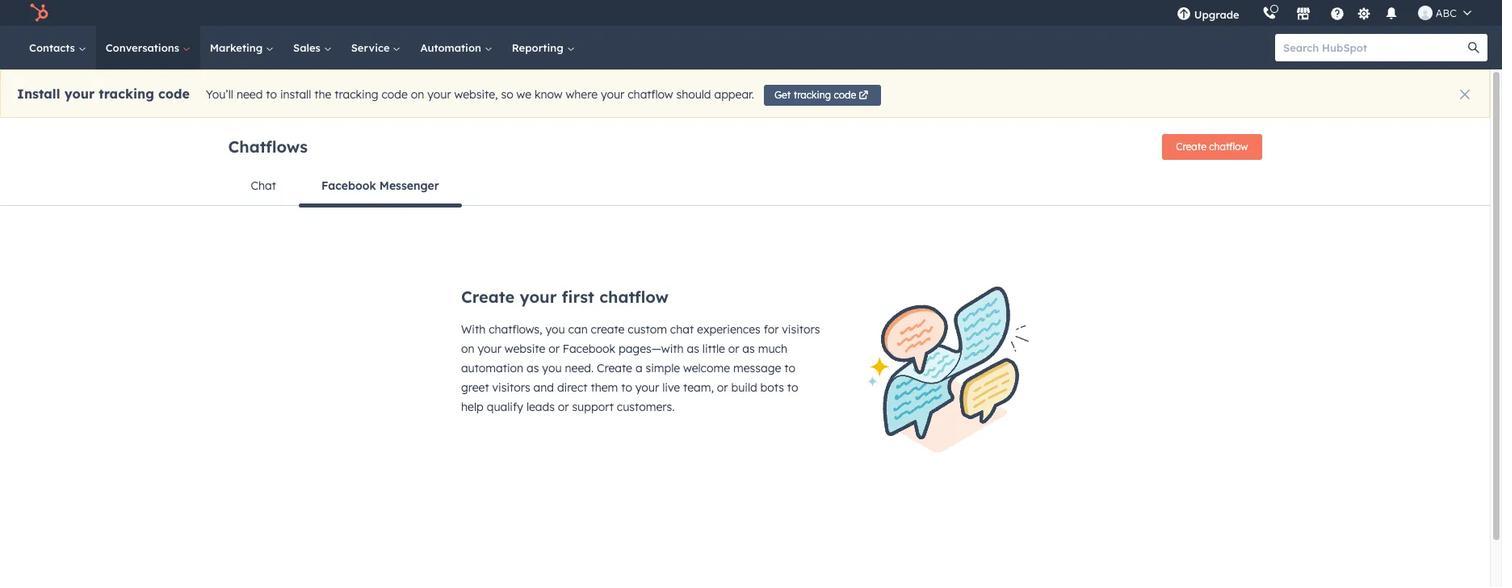 Task type: locate. For each thing, give the bounding box(es) containing it.
as
[[687, 342, 700, 356], [743, 342, 755, 356], [527, 361, 539, 376]]

menu containing abc
[[1166, 0, 1483, 26]]

website,
[[455, 87, 498, 102]]

facebook up need.
[[563, 342, 616, 356]]

0 horizontal spatial as
[[527, 361, 539, 376]]

service link
[[342, 26, 411, 69]]

0 horizontal spatial create
[[461, 287, 515, 307]]

1 vertical spatial facebook
[[563, 342, 616, 356]]

create inside with chatflows, you can create custom chat experiences for visitors on your website or facebook pages—with as little or as much automation as you need. create a simple welcome message to greet visitors and direct them to your live team, or build bots to help qualify leads or support customers.
[[597, 361, 633, 376]]

automation
[[461, 361, 524, 376]]

1 horizontal spatial tracking
[[335, 87, 379, 102]]

tracking right the
[[335, 87, 379, 102]]

brad klo image
[[1419, 6, 1433, 20]]

can
[[568, 322, 588, 337]]

your right where
[[601, 87, 625, 102]]

code left you'll
[[158, 86, 190, 102]]

0 vertical spatial facebook
[[322, 179, 376, 193]]

reporting
[[512, 41, 567, 54]]

sales link
[[284, 26, 342, 69]]

chat
[[671, 322, 694, 337]]

build
[[732, 381, 758, 395]]

or
[[549, 342, 560, 356], [729, 342, 740, 356], [717, 381, 728, 395], [558, 400, 569, 414]]

2 horizontal spatial as
[[743, 342, 755, 356]]

message
[[734, 361, 782, 376]]

your left website,
[[428, 87, 451, 102]]

to
[[266, 87, 277, 102], [785, 361, 796, 376], [622, 381, 633, 395], [788, 381, 799, 395]]

to inside install your tracking code alert
[[266, 87, 277, 102]]

a
[[636, 361, 643, 376]]

on down automation
[[411, 87, 424, 102]]

1 horizontal spatial visitors
[[782, 322, 820, 337]]

your
[[64, 86, 95, 102], [428, 87, 451, 102], [601, 87, 625, 102], [520, 287, 557, 307], [478, 342, 502, 356], [636, 381, 660, 395]]

you left can
[[546, 322, 565, 337]]

website
[[505, 342, 546, 356]]

marketing
[[210, 41, 266, 54]]

facebook messenger
[[322, 179, 439, 193]]

first
[[562, 287, 595, 307]]

visitors right for
[[782, 322, 820, 337]]

calling icon image
[[1263, 6, 1277, 21]]

create chatflow button
[[1163, 134, 1262, 160]]

you
[[546, 322, 565, 337], [542, 361, 562, 376]]

we
[[517, 87, 532, 102]]

2 vertical spatial create
[[597, 361, 633, 376]]

1 horizontal spatial on
[[461, 342, 475, 356]]

facebook left messenger
[[322, 179, 376, 193]]

contacts link
[[19, 26, 96, 69]]

create
[[1177, 141, 1207, 153], [461, 287, 515, 307], [597, 361, 633, 376]]

visitors up qualify
[[493, 381, 531, 395]]

1 horizontal spatial as
[[687, 342, 700, 356]]

simple
[[646, 361, 680, 376]]

navigation
[[228, 166, 1262, 207]]

close image
[[1461, 90, 1471, 99]]

0 vertical spatial chatflow
[[628, 87, 673, 102]]

0 horizontal spatial on
[[411, 87, 424, 102]]

0 horizontal spatial visitors
[[493, 381, 531, 395]]

facebook messenger button
[[299, 166, 462, 207]]

customers.
[[617, 400, 675, 414]]

1 vertical spatial visitors
[[493, 381, 531, 395]]

messenger
[[380, 179, 439, 193]]

create inside button
[[1177, 141, 1207, 153]]

experiences
[[697, 322, 761, 337]]

you up the and
[[542, 361, 562, 376]]

facebook inside with chatflows, you can create custom chat experiences for visitors on your website or facebook pages—with as little or as much automation as you need. create a simple welcome message to greet visitors and direct them to your live team, or build bots to help qualify leads or support customers.
[[563, 342, 616, 356]]

chat
[[251, 179, 276, 193]]

2 horizontal spatial tracking
[[794, 89, 832, 101]]

1 vertical spatial create
[[461, 287, 515, 307]]

or down the experiences
[[729, 342, 740, 356]]

facebook
[[322, 179, 376, 193], [563, 342, 616, 356]]

your up automation
[[478, 342, 502, 356]]

1 vertical spatial chatflow
[[1210, 141, 1249, 153]]

0 vertical spatial create
[[1177, 141, 1207, 153]]

settings image
[[1358, 7, 1372, 21]]

much
[[758, 342, 788, 356]]

2 horizontal spatial create
[[1177, 141, 1207, 153]]

to right need
[[266, 87, 277, 102]]

chatflow
[[628, 87, 673, 102], [1210, 141, 1249, 153], [600, 287, 669, 307]]

2 horizontal spatial code
[[834, 89, 857, 101]]

code
[[158, 86, 190, 102], [382, 87, 408, 102], [834, 89, 857, 101]]

your up chatflows, at the bottom left
[[520, 287, 557, 307]]

greet
[[461, 381, 489, 395]]

to right them
[[622, 381, 633, 395]]

as down website
[[527, 361, 539, 376]]

1 horizontal spatial facebook
[[563, 342, 616, 356]]

abc
[[1436, 6, 1458, 19]]

on down with
[[461, 342, 475, 356]]

create for create chatflow
[[1177, 141, 1207, 153]]

your right install
[[64, 86, 95, 102]]

on
[[411, 87, 424, 102], [461, 342, 475, 356]]

chatflow inside install your tracking code alert
[[628, 87, 673, 102]]

1 vertical spatial on
[[461, 342, 475, 356]]

tracking down conversations
[[99, 86, 154, 102]]

tracking
[[99, 86, 154, 102], [335, 87, 379, 102], [794, 89, 832, 101]]

visitors
[[782, 322, 820, 337], [493, 381, 531, 395]]

reporting link
[[502, 26, 585, 69]]

automation
[[421, 41, 485, 54]]

1 horizontal spatial create
[[597, 361, 633, 376]]

0 vertical spatial on
[[411, 87, 424, 102]]

help
[[461, 400, 484, 414]]

as up message
[[743, 342, 755, 356]]

service
[[351, 41, 393, 54]]

leads
[[527, 400, 555, 414]]

code down service link
[[382, 87, 408, 102]]

create for create your first chatflow
[[461, 287, 515, 307]]

menu
[[1166, 0, 1483, 26]]

0 horizontal spatial facebook
[[322, 179, 376, 193]]

chatflow inside the "create chatflow" button
[[1210, 141, 1249, 153]]

tracking right get
[[794, 89, 832, 101]]

chatflows,
[[489, 322, 543, 337]]

on inside with chatflows, you can create custom chat experiences for visitors on your website or facebook pages—with as little or as much automation as you need. create a simple welcome message to greet visitors and direct them to your live team, or build bots to help qualify leads or support customers.
[[461, 342, 475, 356]]

little
[[703, 342, 725, 356]]

hubspot link
[[19, 3, 61, 23]]

chatflows banner
[[228, 129, 1262, 166]]

know
[[535, 87, 563, 102]]

or right website
[[549, 342, 560, 356]]

pages—with
[[619, 342, 684, 356]]

hubspot image
[[29, 3, 48, 23]]

facebook inside button
[[322, 179, 376, 193]]

marketplaces button
[[1287, 0, 1321, 26]]

as left "little"
[[687, 342, 700, 356]]

marketing link
[[200, 26, 284, 69]]

code right get
[[834, 89, 857, 101]]

appear.
[[715, 87, 755, 102]]



Task type: vqa. For each thing, say whether or not it's contained in the screenshot.
the bottom you
yes



Task type: describe. For each thing, give the bounding box(es) containing it.
to right bots
[[788, 381, 799, 395]]

qualify
[[487, 400, 524, 414]]

get
[[775, 89, 791, 101]]

contacts
[[29, 41, 78, 54]]

notifications button
[[1378, 0, 1406, 26]]

or down direct
[[558, 400, 569, 414]]

so
[[501, 87, 514, 102]]

you'll
[[206, 87, 234, 102]]

or left build
[[717, 381, 728, 395]]

and
[[534, 381, 554, 395]]

2 vertical spatial chatflow
[[600, 287, 669, 307]]

marketplaces image
[[1297, 7, 1311, 22]]

should
[[677, 87, 711, 102]]

upgrade image
[[1177, 7, 1191, 22]]

install your tracking code
[[17, 86, 190, 102]]

create
[[591, 322, 625, 337]]

your up the customers.
[[636, 381, 660, 395]]

0 horizontal spatial tracking
[[99, 86, 154, 102]]

with chatflows, you can create custom chat experiences for visitors on your website or facebook pages—with as little or as much automation as you need. create a simple welcome message to greet visitors and direct them to your live team, or build bots to help qualify leads or support customers.
[[461, 322, 820, 414]]

0 vertical spatial visitors
[[782, 322, 820, 337]]

automation link
[[411, 26, 502, 69]]

chatflows
[[228, 136, 308, 156]]

where
[[566, 87, 598, 102]]

settings link
[[1355, 4, 1375, 21]]

upgrade
[[1195, 8, 1240, 21]]

get tracking code
[[775, 89, 857, 101]]

bots
[[761, 381, 784, 395]]

create your first chatflow
[[461, 287, 669, 307]]

help image
[[1331, 7, 1345, 22]]

live
[[663, 381, 680, 395]]

welcome
[[684, 361, 730, 376]]

0 horizontal spatial code
[[158, 86, 190, 102]]

0 vertical spatial you
[[546, 322, 565, 337]]

with
[[461, 322, 486, 337]]

conversations
[[106, 41, 182, 54]]

help button
[[1324, 0, 1352, 26]]

abc button
[[1409, 0, 1482, 26]]

install
[[280, 87, 311, 102]]

Search HubSpot search field
[[1276, 34, 1474, 61]]

to down much
[[785, 361, 796, 376]]

sales
[[293, 41, 324, 54]]

search button
[[1461, 34, 1488, 61]]

custom
[[628, 322, 667, 337]]

create chatflow
[[1177, 141, 1249, 153]]

install
[[17, 86, 60, 102]]

direct
[[557, 381, 588, 395]]

1 horizontal spatial code
[[382, 87, 408, 102]]

install your tracking code alert
[[0, 69, 1491, 118]]

them
[[591, 381, 618, 395]]

team,
[[684, 381, 714, 395]]

need.
[[565, 361, 594, 376]]

on inside install your tracking code alert
[[411, 87, 424, 102]]

conversations link
[[96, 26, 200, 69]]

you'll need to install the tracking code on your website, so we know where your chatflow should appear.
[[206, 87, 755, 102]]

1 vertical spatial you
[[542, 361, 562, 376]]

for
[[764, 322, 779, 337]]

the
[[315, 87, 332, 102]]

chat button
[[228, 166, 299, 205]]

calling icon button
[[1256, 2, 1284, 23]]

support
[[572, 400, 614, 414]]

navigation containing chat
[[228, 166, 1262, 207]]

get tracking code link
[[764, 85, 882, 106]]

need
[[237, 87, 263, 102]]

notifications image
[[1385, 7, 1399, 22]]

search image
[[1469, 42, 1480, 53]]



